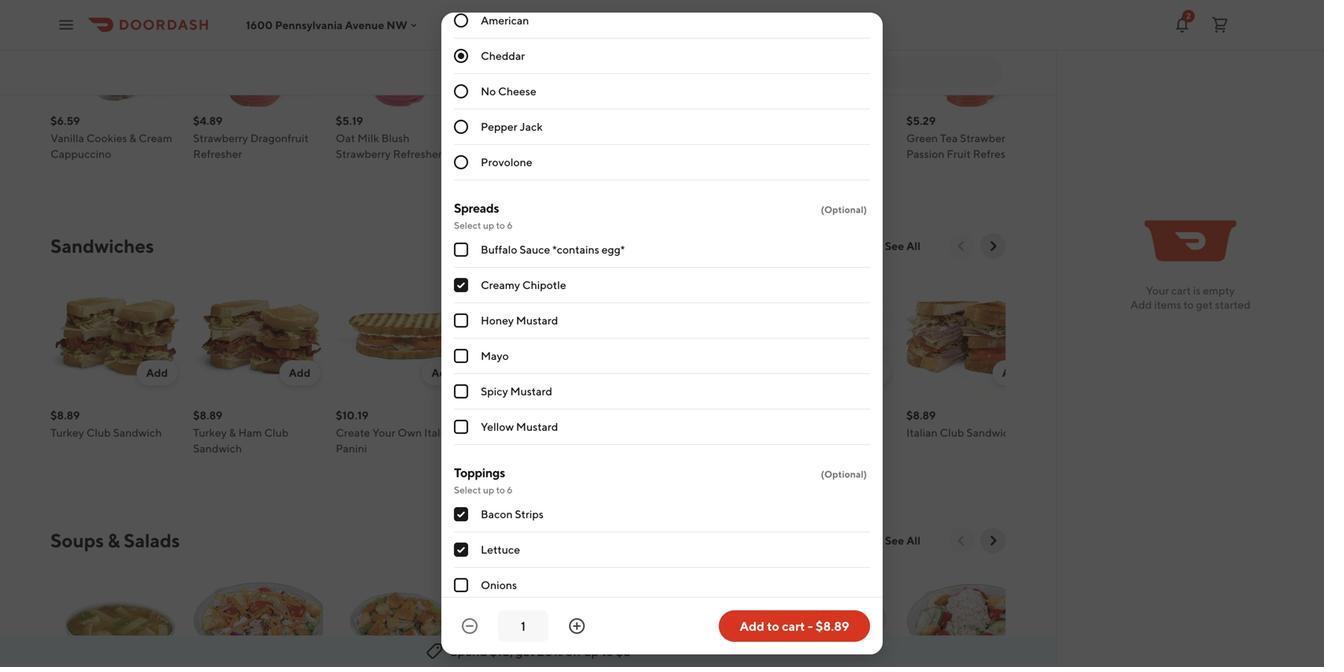 Task type: vqa. For each thing, say whether or not it's contained in the screenshot.


Task type: locate. For each thing, give the bounding box(es) containing it.
2 previous button of carousel image from the top
[[954, 533, 970, 549]]

2 (optional) from the top
[[821, 469, 867, 480]]

refresher right fruit in the right top of the page
[[974, 147, 1023, 160]]

add for oat milk blush strawberry refresher
[[432, 72, 453, 85]]

1 horizontal spatial panini
[[558, 442, 590, 455]]

bacon avocado club sandwich image
[[764, 272, 894, 402]]

1 vertical spatial next button of carousel image
[[986, 533, 1002, 549]]

5 club from the left
[[940, 427, 965, 440]]

-
[[808, 619, 814, 634]]

1 vertical spatial get
[[516, 645, 535, 660]]

2 caramel from the left
[[621, 132, 664, 145]]

select inside toppings select up to 6
[[454, 485, 481, 496]]

increase quantity by 1 image
[[568, 617, 587, 636]]

tea
[[941, 132, 958, 145]]

$10.19 inside $10.19 create your own oven roasted turkey panini
[[479, 409, 512, 422]]

1 vertical spatial mustard
[[511, 385, 553, 398]]

2 club from the left
[[264, 427, 289, 440]]

add for create your own oven roasted turkey panini
[[574, 367, 596, 380]]

1 horizontal spatial $10.19
[[479, 409, 512, 422]]

0 horizontal spatial bacon
[[481, 508, 513, 521]]

3 club from the left
[[695, 427, 720, 440]]

1 all from the top
[[907, 240, 921, 253]]

up inside spreads select up to 6
[[483, 220, 495, 231]]

& inside $8.89 turkey & ham club sandwich
[[229, 427, 236, 440]]

1 see from the top
[[885, 240, 905, 253]]

to down is
[[1184, 298, 1195, 311]]

turkey
[[50, 427, 84, 440], [193, 427, 227, 440], [523, 442, 556, 455]]

1 panini from the left
[[336, 442, 367, 455]]

1 6 from the top
[[507, 220, 513, 231]]

0 horizontal spatial caramel
[[513, 132, 555, 145]]

own left oven
[[541, 427, 565, 440]]

select for toppings
[[454, 485, 481, 496]]

turkey for turkey club sandwich
[[50, 427, 84, 440]]

freshly made garden salad image
[[479, 567, 609, 668]]

strawberry inside $4.89 strawberry dragonfruit refresher
[[193, 132, 248, 145]]

$4.89 strawberry dragonfruit refresher
[[193, 114, 309, 160]]

$8.89 inside $8.89 turkey club sandwich
[[50, 409, 80, 422]]

0 horizontal spatial your
[[373, 427, 396, 440]]

6 up 'buffalo'
[[507, 220, 513, 231]]

6 inside spreads select up to 6
[[507, 220, 513, 231]]

$8.89 turkey club sandwich
[[50, 409, 162, 440]]

turkey club sandwich image
[[50, 272, 181, 402]]

1 vertical spatial all
[[907, 535, 921, 548]]

1 vertical spatial previous button of carousel image
[[954, 533, 970, 549]]

previous button of carousel image for soups & salads
[[954, 533, 970, 549]]

to inside button
[[767, 619, 780, 634]]

1 caramel from the left
[[513, 132, 555, 145]]

create
[[336, 427, 370, 440], [479, 427, 513, 440]]

1 vertical spatial select
[[454, 485, 481, 496]]

1 next button of carousel image from the top
[[986, 239, 1002, 254]]

vanilla cookies & cream cappuccino image
[[50, 0, 181, 107]]

select inside spreads select up to 6
[[454, 220, 481, 231]]

next button of carousel image for soups & salads
[[986, 533, 1002, 549]]

select down spreads
[[454, 220, 481, 231]]

custom salad with one green image
[[193, 567, 323, 668]]

1 italian from the left
[[424, 427, 456, 440]]

your right yellow
[[515, 427, 538, 440]]

salted
[[479, 132, 511, 145]]

0 horizontal spatial strawberry
[[193, 132, 248, 145]]

0 vertical spatial next button of carousel image
[[986, 239, 1002, 254]]

0 horizontal spatial panini
[[336, 442, 367, 455]]

Bacon Strips checkbox
[[454, 508, 468, 522]]

2 horizontal spatial strawberry
[[960, 132, 1016, 145]]

1 vertical spatial &
[[229, 427, 236, 440]]

ham
[[238, 427, 262, 440]]

1 horizontal spatial &
[[129, 132, 137, 145]]

1 $10.19 from the left
[[336, 409, 369, 422]]

2 next button of carousel image from the top
[[986, 533, 1002, 549]]

create inside $10.19 create your own oven roasted turkey panini
[[479, 427, 513, 440]]

mustard right yellow
[[516, 421, 558, 434]]

cart left is
[[1172, 284, 1192, 297]]

0 horizontal spatial get
[[516, 645, 535, 660]]

refresher inside $5.29 green tea strawberry passion fruit refresher
[[974, 147, 1023, 160]]

add
[[432, 72, 453, 85], [574, 72, 596, 85], [717, 72, 739, 85], [860, 72, 882, 85], [1003, 72, 1024, 85], [1131, 298, 1153, 311], [146, 367, 168, 380], [289, 367, 311, 380], [432, 367, 453, 380], [574, 367, 596, 380], [717, 367, 739, 380], [860, 367, 882, 380], [1003, 367, 1024, 380], [740, 619, 765, 634]]

own for italian
[[398, 427, 422, 440]]

your left yellow mustard checkbox
[[373, 427, 396, 440]]

bacon
[[764, 427, 796, 440], [481, 508, 513, 521]]

1 previous button of carousel image from the top
[[954, 239, 970, 254]]

0 horizontal spatial cart
[[782, 619, 806, 634]]

toppings select up to 6
[[454, 466, 513, 496]]

0 horizontal spatial create
[[336, 427, 370, 440]]

to up bacon strips
[[496, 485, 505, 496]]

2 vertical spatial mustard
[[516, 421, 558, 434]]

6 up bacon strips
[[507, 485, 513, 496]]

salad
[[665, 427, 693, 440]]

2 select from the top
[[454, 485, 481, 496]]

to inside your cart is empty add items to get started
[[1184, 298, 1195, 311]]

mayo
[[481, 350, 509, 363]]

caramel up provolone
[[513, 132, 555, 145]]

panini inside $10.19 create your own oven roasted turkey panini
[[558, 442, 590, 455]]

your up items
[[1147, 284, 1170, 297]]

(optional) down latte
[[821, 204, 867, 215]]

1 vertical spatial 6
[[507, 485, 513, 496]]

get right $15,
[[516, 645, 535, 660]]

turkey for turkey & ham club sandwich
[[193, 427, 227, 440]]

club
[[86, 427, 111, 440], [264, 427, 289, 440], [695, 427, 720, 440], [845, 427, 869, 440], [940, 427, 965, 440]]

own inside $10.19 create your own italian panini
[[398, 427, 422, 440]]

vanilla
[[50, 132, 84, 145]]

empty
[[1204, 284, 1236, 297]]

0 vertical spatial up
[[483, 220, 495, 231]]

Honey Mustard checkbox
[[454, 314, 468, 328]]

italian inside $10.19 create your own italian panini
[[424, 427, 456, 440]]

no
[[481, 85, 496, 98]]

refresher down $4.89
[[193, 147, 242, 160]]

Lettuce checkbox
[[454, 543, 468, 558]]

(optional) for spreads
[[821, 204, 867, 215]]

1 vertical spatial see all link
[[876, 529, 931, 554]]

0 horizontal spatial turkey
[[50, 427, 84, 440]]

cart inside add to cart - $8.89 button
[[782, 619, 806, 634]]

chicken salad garden salad with one green image
[[907, 567, 1037, 668]]

refresher inside $5.19 oat milk blush strawberry refresher
[[393, 147, 442, 160]]

sandwich inside the $8.89 italian club sandwich
[[967, 427, 1016, 440]]

turkey & ham club sandwich image
[[193, 272, 323, 402]]

$8.89 inside "$8.89 chicken salad club sandwich"
[[621, 409, 651, 422]]

refresher
[[193, 147, 242, 160], [393, 147, 442, 160], [974, 147, 1023, 160]]

add button
[[422, 66, 463, 91], [422, 66, 463, 91], [565, 66, 606, 91], [565, 66, 606, 91], [708, 66, 748, 91], [708, 66, 748, 91], [850, 66, 891, 91], [850, 66, 891, 91], [993, 66, 1034, 91], [993, 66, 1034, 91], [137, 361, 177, 386], [137, 361, 177, 386], [279, 361, 320, 386], [279, 361, 320, 386], [422, 361, 463, 386], [422, 361, 463, 386], [565, 361, 606, 386], [565, 361, 606, 386], [708, 361, 748, 386], [708, 361, 748, 386], [850, 361, 891, 386], [850, 361, 891, 386], [993, 361, 1034, 386], [993, 361, 1034, 386]]

your inside $10.19 create your own oven roasted turkey panini
[[515, 427, 538, 440]]

1 create from the left
[[336, 427, 370, 440]]

2 own from the left
[[541, 427, 565, 440]]

buffalo
[[481, 243, 518, 256]]

italian inside the $8.89 italian club sandwich
[[907, 427, 938, 440]]

dialog containing spreads
[[442, 0, 883, 668]]

6 inside toppings select up to 6
[[507, 485, 513, 496]]

honey mustard
[[481, 314, 558, 327]]

add for salted caramel cappuccino
[[574, 72, 596, 85]]

strawberry down $4.89
[[193, 132, 248, 145]]

next button of carousel image for sandwiches
[[986, 239, 1002, 254]]

latte
[[844, 132, 871, 145]]

up down spreads
[[483, 220, 495, 231]]

2 create from the left
[[479, 427, 513, 440]]

no cheese
[[481, 85, 537, 98]]

Pepper Jack radio
[[454, 120, 468, 134]]

avenue
[[345, 18, 384, 31]]

your inside your cart is empty add items to get started
[[1147, 284, 1170, 297]]

up down toppings
[[483, 485, 495, 496]]

& left cream at the left
[[129, 132, 137, 145]]

(optional) down avocado
[[821, 469, 867, 480]]

1 vertical spatial see
[[885, 535, 905, 548]]

1 horizontal spatial italian
[[907, 427, 938, 440]]

$15,
[[490, 645, 513, 660]]

caramel inside $5.79 salted caramel cappuccino
[[513, 132, 555, 145]]

cappuccino
[[50, 147, 111, 160], [479, 147, 540, 160]]

2 refresher from the left
[[393, 147, 442, 160]]

create your own italian panini image
[[336, 272, 466, 402]]

notification bell image
[[1173, 15, 1192, 34]]

cookies
[[86, 132, 127, 145]]

1 vertical spatial (optional)
[[821, 469, 867, 480]]

mustard down chipotle
[[516, 314, 558, 327]]

$10.19 inside $10.19 create your own italian panini
[[336, 409, 369, 422]]

0 vertical spatial 6
[[507, 220, 513, 231]]

cappuccino down salted
[[479, 147, 540, 160]]

0 vertical spatial cart
[[1172, 284, 1192, 297]]

1 own from the left
[[398, 427, 422, 440]]

bacon inside $8.89 bacon avocado club sandwich
[[764, 427, 796, 440]]

0 vertical spatial (optional)
[[821, 204, 867, 215]]

0 vertical spatial see all
[[885, 240, 921, 253]]

$8.89 italian club sandwich
[[907, 409, 1016, 440]]

2 see from the top
[[885, 535, 905, 548]]

soups & salads
[[50, 530, 180, 552]]

is
[[1194, 284, 1201, 297]]

up
[[483, 220, 495, 231], [483, 485, 495, 496], [584, 645, 599, 660]]

strawberry
[[193, 132, 248, 145], [960, 132, 1016, 145], [336, 147, 391, 160]]

fruit
[[947, 147, 971, 160]]

2 horizontal spatial &
[[229, 427, 236, 440]]

1 horizontal spatial create
[[479, 427, 513, 440]]

Buffalo Sauce *contains egg* checkbox
[[454, 243, 468, 257]]

0 horizontal spatial refresher
[[193, 147, 242, 160]]

2 vertical spatial &
[[108, 530, 120, 552]]

2 $10.19 from the left
[[479, 409, 512, 422]]

1 select from the top
[[454, 220, 481, 231]]

0 vertical spatial see all link
[[876, 234, 931, 259]]

club inside $8.89 bacon avocado club sandwich
[[845, 427, 869, 440]]

$10.19 create your own oven roasted turkey panini
[[479, 409, 595, 455]]

to inside toppings select up to 6
[[496, 485, 505, 496]]

0 vertical spatial get
[[1197, 298, 1214, 311]]

American radio
[[454, 13, 468, 28]]

see for soups & salads
[[885, 535, 905, 548]]

spicy
[[481, 385, 508, 398]]

0 horizontal spatial own
[[398, 427, 422, 440]]

jack
[[520, 120, 543, 133]]

see all
[[885, 240, 921, 253], [885, 535, 921, 548]]

next button of carousel image
[[986, 239, 1002, 254], [986, 533, 1002, 549]]

see all for soups & salads
[[885, 535, 921, 548]]

turkey inside $8.89 turkey club sandwich
[[50, 427, 84, 440]]

1 horizontal spatial get
[[1197, 298, 1214, 311]]

0 horizontal spatial $10.19
[[336, 409, 369, 422]]

club inside "$8.89 chicken salad club sandwich"
[[695, 427, 720, 440]]

see for sandwiches
[[885, 240, 905, 253]]

0 vertical spatial bacon
[[764, 427, 796, 440]]

caramel
[[513, 132, 555, 145], [621, 132, 664, 145]]

add for dulce de leche latte
[[860, 72, 882, 85]]

dialog
[[442, 0, 883, 668]]

0 horizontal spatial cappuccino
[[50, 147, 111, 160]]

select down toppings
[[454, 485, 481, 496]]

2 all from the top
[[907, 535, 921, 548]]

cart
[[1172, 284, 1192, 297], [782, 619, 806, 634]]

oat
[[336, 132, 355, 145]]

1 vertical spatial up
[[483, 485, 495, 496]]

0 vertical spatial select
[[454, 220, 481, 231]]

see all for sandwiches
[[885, 240, 921, 253]]

own left yellow mustard checkbox
[[398, 427, 422, 440]]

$6.59
[[50, 114, 80, 127]]

started
[[1216, 298, 1251, 311]]

0 horizontal spatial italian
[[424, 427, 456, 440]]

1 vertical spatial see all
[[885, 535, 921, 548]]

open menu image
[[57, 15, 76, 34]]

to
[[496, 220, 505, 231], [1184, 298, 1195, 311], [496, 485, 505, 496], [767, 619, 780, 634], [602, 645, 614, 660]]

your for $10.19 create your own oven roasted turkey panini
[[515, 427, 538, 440]]

$8.89 for $8.89 bacon avocado club sandwich
[[764, 409, 794, 422]]

0 vertical spatial &
[[129, 132, 137, 145]]

to up 'buffalo'
[[496, 220, 505, 231]]

create inside $10.19 create your own italian panini
[[336, 427, 370, 440]]

1 horizontal spatial cart
[[1172, 284, 1192, 297]]

bacon inside toppings group
[[481, 508, 513, 521]]

2 see all from the top
[[885, 535, 921, 548]]

Spicy Mustard checkbox
[[454, 385, 468, 399]]

2 panini from the left
[[558, 442, 590, 455]]

1 horizontal spatial strawberry
[[336, 147, 391, 160]]

1 vertical spatial cart
[[782, 619, 806, 634]]

mustard for spicy mustard
[[511, 385, 553, 398]]

1 cappuccino from the left
[[50, 147, 111, 160]]

0 vertical spatial previous button of carousel image
[[954, 239, 970, 254]]

1 horizontal spatial cappuccino
[[479, 147, 540, 160]]

previous button of carousel image
[[954, 239, 970, 254], [954, 533, 970, 549]]

your inside $10.19 create your own italian panini
[[373, 427, 396, 440]]

1 horizontal spatial caramel
[[621, 132, 664, 145]]

get down is
[[1197, 298, 1214, 311]]

2 horizontal spatial refresher
[[974, 147, 1023, 160]]

1 club from the left
[[86, 427, 111, 440]]

0 vertical spatial all
[[907, 240, 921, 253]]

No Cheese radio
[[454, 84, 468, 99]]

3 refresher from the left
[[974, 147, 1023, 160]]

items
[[1155, 298, 1182, 311]]

cappuccino down 'vanilla'
[[50, 147, 111, 160]]

honey
[[481, 314, 514, 327]]

2 horizontal spatial turkey
[[523, 442, 556, 455]]

group
[[454, 0, 871, 181]]

0 vertical spatial mustard
[[516, 314, 558, 327]]

2 cappuccino from the left
[[479, 147, 540, 160]]

6 for spreads
[[507, 220, 513, 231]]

add for green tea strawberry passion fruit refresher
[[1003, 72, 1024, 85]]

4 club from the left
[[845, 427, 869, 440]]

& left ham
[[229, 427, 236, 440]]

$10.19
[[336, 409, 369, 422], [479, 409, 512, 422]]

Mayo checkbox
[[454, 349, 468, 364]]

caramel left hot
[[621, 132, 664, 145]]

strawberry down milk
[[336, 147, 391, 160]]

$5.79
[[479, 114, 508, 127]]

1 (optional) from the top
[[821, 204, 867, 215]]

Current quantity is 1 number field
[[508, 618, 539, 636]]

breaded chicken caesar salad image
[[336, 567, 466, 668]]

cart left '-'
[[782, 619, 806, 634]]

spend $15, get 20% off up to $5
[[450, 645, 632, 660]]

$8.89 turkey & ham club sandwich
[[193, 409, 289, 455]]

mustard right "spicy"
[[511, 385, 553, 398]]

1 refresher from the left
[[193, 147, 242, 160]]

soups & salads link
[[50, 529, 180, 554]]

1 see all link from the top
[[876, 234, 931, 259]]

add for turkey & ham club sandwich
[[289, 367, 311, 380]]

$8.89 inside $8.89 turkey & ham club sandwich
[[193, 409, 223, 422]]

& right soups
[[108, 530, 120, 552]]

6
[[507, 220, 513, 231], [507, 485, 513, 496]]

create your own oven roasted turkey panini image
[[479, 272, 609, 402]]

(optional) inside toppings group
[[821, 469, 867, 480]]

0 vertical spatial see
[[885, 240, 905, 253]]

bacon left strips
[[481, 508, 513, 521]]

1 vertical spatial bacon
[[481, 508, 513, 521]]

2 horizontal spatial your
[[1147, 284, 1170, 297]]

$8.89 inside the $8.89 italian club sandwich
[[907, 409, 936, 422]]

italian
[[424, 427, 456, 440], [907, 427, 938, 440]]

2 see all link from the top
[[876, 529, 931, 554]]

(optional) inside spreads group
[[821, 204, 867, 215]]

to left '-'
[[767, 619, 780, 634]]

1 horizontal spatial refresher
[[393, 147, 442, 160]]

1 horizontal spatial own
[[541, 427, 565, 440]]

onions
[[481, 579, 517, 592]]

all for soups & salads
[[907, 535, 921, 548]]

own inside $10.19 create your own oven roasted turkey panini
[[541, 427, 565, 440]]

own
[[398, 427, 422, 440], [541, 427, 565, 440]]

1 horizontal spatial turkey
[[193, 427, 227, 440]]

2 6 from the top
[[507, 485, 513, 496]]

turkey inside $8.89 turkey & ham club sandwich
[[193, 427, 227, 440]]

select
[[454, 220, 481, 231], [454, 485, 481, 496]]

$8.89 inside $8.89 bacon avocado club sandwich
[[764, 409, 794, 422]]

american
[[481, 14, 529, 27]]

see all link
[[876, 234, 931, 259], [876, 529, 931, 554]]

Provolone radio
[[454, 155, 468, 170]]

1 see all from the top
[[885, 240, 921, 253]]

$8.89
[[50, 409, 80, 422], [193, 409, 223, 422], [621, 409, 651, 422], [764, 409, 794, 422], [907, 409, 936, 422], [816, 619, 850, 634]]

1 horizontal spatial bacon
[[764, 427, 796, 440]]

2 italian from the left
[[907, 427, 938, 440]]

get
[[1197, 298, 1214, 311], [516, 645, 535, 660]]

refresher down the blush
[[393, 147, 442, 160]]

bacon left avocado
[[764, 427, 796, 440]]

cappuccino inside $5.79 salted caramel cappuccino
[[479, 147, 540, 160]]

up right off
[[584, 645, 599, 660]]

$8.89 chicken salad club sandwich
[[621, 409, 720, 455]]

strawberry up fruit in the right top of the page
[[960, 132, 1016, 145]]

1 horizontal spatial your
[[515, 427, 538, 440]]

$8.89 bacon avocado club sandwich
[[764, 409, 869, 455]]

0 horizontal spatial &
[[108, 530, 120, 552]]

up inside toppings select up to 6
[[483, 485, 495, 496]]



Task type: describe. For each thing, give the bounding box(es) containing it.
$6.59 vanilla cookies & cream cappuccino
[[50, 114, 172, 160]]

your cart is empty add items to get started
[[1131, 284, 1251, 311]]

spend
[[450, 645, 488, 660]]

cart inside your cart is empty add items to get started
[[1172, 284, 1192, 297]]

sandwiches
[[50, 235, 154, 257]]

dulce de leche latte image
[[764, 0, 894, 107]]

freshly made chef salad image
[[764, 567, 894, 668]]

chicken noodle soup image
[[50, 567, 181, 668]]

$5
[[616, 645, 632, 660]]

$10.19 for $10.19 create your own oven roasted turkey panini
[[479, 409, 512, 422]]

oven
[[567, 427, 595, 440]]

soups
[[50, 530, 104, 552]]

$5.29
[[907, 114, 936, 127]]

creamy chipotle
[[481, 279, 567, 292]]

sandwiches link
[[50, 234, 154, 259]]

nw
[[387, 18, 408, 31]]

strips
[[515, 508, 544, 521]]

1600 pennsylvania avenue nw button
[[246, 18, 420, 31]]

chocolate
[[687, 132, 740, 145]]

add for chicken salad club sandwich
[[717, 367, 739, 380]]

to left $5
[[602, 645, 614, 660]]

sauce
[[520, 243, 551, 256]]

select for spreads
[[454, 220, 481, 231]]

dulce
[[764, 132, 794, 145]]

to inside spreads select up to 6
[[496, 220, 505, 231]]

spreads group
[[454, 200, 871, 446]]

caramel hot chocolate image
[[621, 0, 752, 107]]

off
[[566, 645, 582, 660]]

add to cart - $8.89 button
[[719, 611, 871, 643]]

toppings group
[[454, 464, 871, 668]]

caramel hot chocolate
[[621, 132, 740, 145]]

20%
[[538, 645, 563, 660]]

refresher inside $4.89 strawberry dragonfruit refresher
[[193, 147, 242, 160]]

italian club sandwich image
[[907, 272, 1037, 402]]

sandwich inside $8.89 turkey & ham club sandwich
[[193, 442, 242, 455]]

Yellow Mustard checkbox
[[454, 420, 468, 435]]

de
[[796, 132, 809, 145]]

hot
[[666, 132, 685, 145]]

*contains
[[553, 243, 600, 256]]

sandwich inside "$8.89 chicken salad club sandwich"
[[621, 442, 670, 455]]

creamy
[[481, 279, 520, 292]]

provolone
[[481, 156, 533, 169]]

$8.89 for $8.89 italian club sandwich
[[907, 409, 936, 422]]

up for toppings
[[483, 485, 495, 496]]

dulce de leche latte
[[764, 132, 871, 145]]

add for bacon avocado club sandwich
[[860, 367, 882, 380]]

Search Wawa search field
[[764, 64, 990, 81]]

salads
[[124, 530, 180, 552]]

$8.89 for $8.89 turkey club sandwich
[[50, 409, 80, 422]]

cappuccino inside $6.59 vanilla cookies & cream cappuccino
[[50, 147, 111, 160]]

$10.19 create your own italian panini
[[336, 409, 456, 455]]

$10.19 for $10.19 create your own italian panini
[[336, 409, 369, 422]]

add for italian club sandwich
[[1003, 367, 1024, 380]]

add for turkey club sandwich
[[146, 367, 168, 380]]

1600 pennsylvania avenue nw
[[246, 18, 408, 31]]

group containing american
[[454, 0, 871, 181]]

cheese
[[498, 85, 537, 98]]

buffalo sauce *contains egg*
[[481, 243, 625, 256]]

leche
[[811, 132, 842, 145]]

$8.89 for $8.89 turkey & ham club sandwich
[[193, 409, 223, 422]]

your for $10.19 create your own italian panini
[[373, 427, 396, 440]]

strawberry inside $5.29 green tea strawberry passion fruit refresher
[[960, 132, 1016, 145]]

mustard for honey mustard
[[516, 314, 558, 327]]

egg*
[[602, 243, 625, 256]]

(optional) for toppings
[[821, 469, 867, 480]]

$4.89
[[193, 114, 223, 127]]

green tea strawberry passion fruit refresher image
[[907, 0, 1037, 107]]

crispy chicken blt salad with one green image
[[621, 567, 752, 668]]

see all link for soups & salads
[[876, 529, 931, 554]]

green
[[907, 132, 938, 145]]

turkey inside $10.19 create your own oven roasted turkey panini
[[523, 442, 556, 455]]

add for create your own italian panini
[[432, 367, 453, 380]]

avocado
[[798, 427, 843, 440]]

pepper jack
[[481, 120, 543, 133]]

2
[[1187, 11, 1191, 21]]

passion
[[907, 147, 945, 160]]

Creamy Chipotle checkbox
[[454, 278, 468, 293]]

strawberry inside $5.19 oat milk blush strawberry refresher
[[336, 147, 391, 160]]

& inside $6.59 vanilla cookies & cream cappuccino
[[129, 132, 137, 145]]

create for roasted
[[479, 427, 513, 440]]

salted caramel cappuccino image
[[479, 0, 609, 107]]

chipotle
[[523, 279, 567, 292]]

$5.19
[[336, 114, 363, 127]]

decrease quantity by 1 image
[[461, 617, 479, 636]]

bacon strips
[[481, 508, 544, 521]]

lettuce
[[481, 544, 520, 557]]

add inside add to cart - $8.89 button
[[740, 619, 765, 634]]

sandwich inside $8.89 bacon avocado club sandwich
[[764, 442, 813, 455]]

0 items, open order cart image
[[1211, 15, 1230, 34]]

sandwich inside $8.89 turkey club sandwich
[[113, 427, 162, 440]]

create for panini
[[336, 427, 370, 440]]

all for sandwiches
[[907, 240, 921, 253]]

$8.89 for $8.89 chicken salad club sandwich
[[621, 409, 651, 422]]

$5.19 oat milk blush strawberry refresher
[[336, 114, 442, 160]]

$5.79 salted caramel cappuccino
[[479, 114, 555, 160]]

Cheddar radio
[[454, 49, 468, 63]]

mustard for yellow mustard
[[516, 421, 558, 434]]

pepper
[[481, 120, 518, 133]]

get inside your cart is empty add items to get started
[[1197, 298, 1214, 311]]

chicken
[[621, 427, 663, 440]]

roasted
[[479, 442, 520, 455]]

1600
[[246, 18, 273, 31]]

own for oven
[[541, 427, 565, 440]]

club inside the $8.89 italian club sandwich
[[940, 427, 965, 440]]

spicy mustard
[[481, 385, 553, 398]]

milk
[[358, 132, 379, 145]]

spreads select up to 6
[[454, 201, 513, 231]]

pennsylvania
[[275, 18, 343, 31]]

cream
[[139, 132, 172, 145]]

oat milk blush strawberry refresher image
[[336, 0, 466, 107]]

Onions checkbox
[[454, 579, 468, 593]]

toppings
[[454, 466, 505, 481]]

dragonfruit
[[250, 132, 309, 145]]

up for spreads
[[483, 220, 495, 231]]

strawberry dragonfruit refresher image
[[193, 0, 323, 107]]

yellow mustard
[[481, 421, 558, 434]]

$8.89 inside button
[[816, 619, 850, 634]]

club inside $8.89 turkey & ham club sandwich
[[264, 427, 289, 440]]

yellow
[[481, 421, 514, 434]]

$5.29 green tea strawberry passion fruit refresher
[[907, 114, 1023, 160]]

add inside your cart is empty add items to get started
[[1131, 298, 1153, 311]]

chicken salad club sandwich image
[[621, 272, 752, 402]]

2 vertical spatial up
[[584, 645, 599, 660]]

cheddar
[[481, 49, 525, 62]]

club inside $8.89 turkey club sandwich
[[86, 427, 111, 440]]

blush
[[382, 132, 410, 145]]

6 for toppings
[[507, 485, 513, 496]]

add to cart - $8.89
[[740, 619, 850, 634]]

see all link for sandwiches
[[876, 234, 931, 259]]

spreads
[[454, 201, 499, 216]]

previous button of carousel image for sandwiches
[[954, 239, 970, 254]]

panini inside $10.19 create your own italian panini
[[336, 442, 367, 455]]



